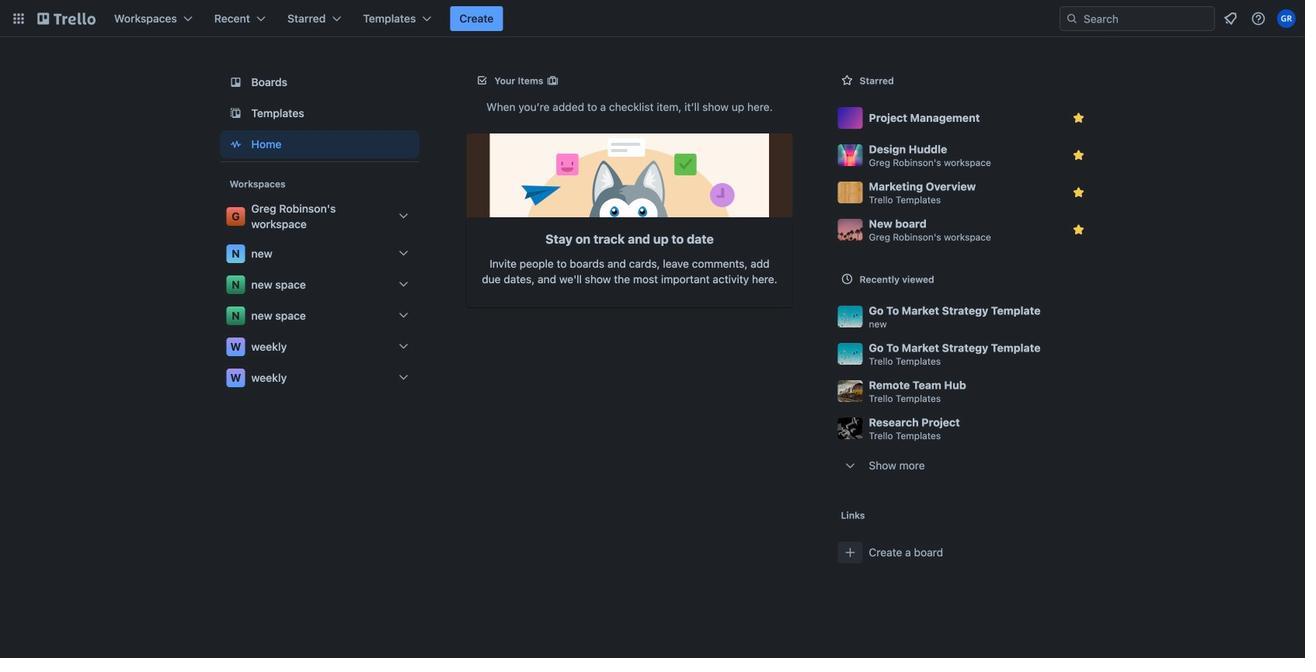 Task type: vqa. For each thing, say whether or not it's contained in the screenshot.
to
no



Task type: locate. For each thing, give the bounding box(es) containing it.
0 notifications image
[[1221, 9, 1240, 28]]

search image
[[1066, 12, 1078, 25]]

greg robinson (gregrobinson96) image
[[1277, 9, 1296, 28]]

click to unstar new board. it will be removed from your starred list. image
[[1071, 222, 1087, 238]]

click to unstar project management. it will be removed from your starred list. image
[[1071, 110, 1087, 126]]

back to home image
[[37, 6, 96, 31]]

click to unstar design huddle. it will be removed from your starred list. image
[[1071, 148, 1087, 163]]

home image
[[226, 135, 245, 154]]



Task type: describe. For each thing, give the bounding box(es) containing it.
open information menu image
[[1251, 11, 1266, 26]]

primary element
[[0, 0, 1305, 37]]

template board image
[[226, 104, 245, 123]]

board image
[[226, 73, 245, 92]]

click to unstar marketing overview. it will be removed from your starred list. image
[[1071, 185, 1087, 200]]

Search field
[[1060, 6, 1215, 31]]



